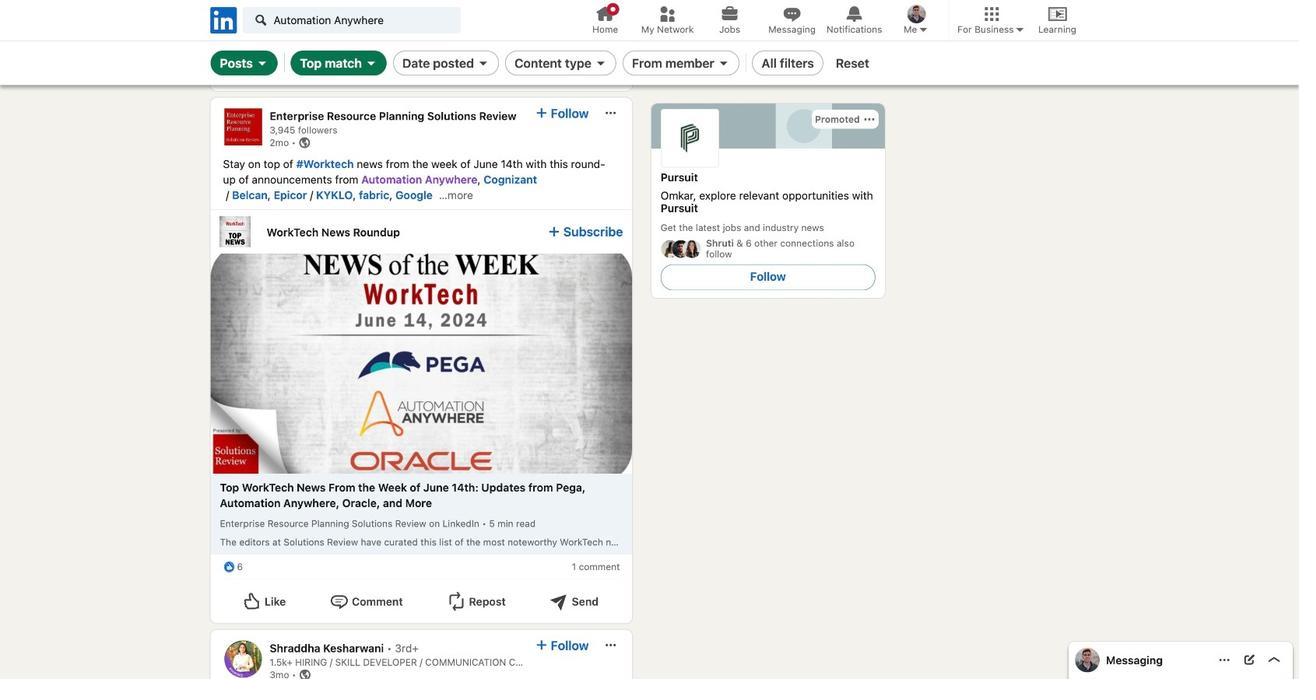 Task type: describe. For each thing, give the bounding box(es) containing it.
1 horizontal spatial omkar savant image
[[1075, 649, 1100, 674]]

date posted filter. clicking this button displays all date posted filter options. image
[[477, 57, 490, 69]]

enterprise resource planning solutions review, graphic. image
[[225, 109, 262, 146]]

from member filter. clicking this button displays all from member filter options. image
[[718, 57, 730, 69]]

filter by: posts image
[[256, 57, 269, 69]]

0 vertical spatial like image
[[223, 29, 236, 41]]

0 horizontal spatial omkar savant image
[[908, 5, 926, 23]]

worktech news roundup, graphic. image
[[220, 216, 251, 248]]



Task type: vqa. For each thing, say whether or not it's contained in the screenshot.
Open article: Top WorkTech News From the Week of June 14th: Updates from Pega, Automation Anywhere, Oracle, and More by Enterprise Resource Planning Solutions Review • 5 min read image
yes



Task type: locate. For each thing, give the bounding box(es) containing it.
small image
[[918, 23, 930, 36]]

omkar savant image
[[908, 5, 926, 23], [1075, 649, 1100, 674]]

linkedin image
[[207, 4, 239, 36]]

0 horizontal spatial like image
[[223, 29, 236, 41]]

content type filter. clicking this button displays all content type filter options. image
[[595, 57, 607, 69]]

1 vertical spatial like image
[[243, 60, 262, 79]]

open article: top worktech news from the week of june 14th: updates from pega, automation anywhere, oracle, and more by enterprise resource planning solutions review • 5 min read image
[[211, 254, 633, 474]]

open control menu for post by shraddha kesharwani image
[[605, 640, 617, 652]]

open control menu for post by enterprise resource planning solutions review image
[[605, 107, 617, 119]]

like image
[[223, 562, 236, 574]]

linkedin image
[[207, 4, 239, 36]]

shraddha kesharwani, graphic. image
[[225, 641, 262, 679]]

2 list from the top
[[211, 631, 875, 680]]

1 vertical spatial list
[[211, 631, 875, 680]]

like image
[[223, 29, 236, 41], [243, 60, 262, 79]]

sort by filter. top match filter is currently applied. clicking this button displays all sort by filter options. image
[[365, 57, 378, 69]]

for business image
[[1014, 23, 1027, 36]]

1 vertical spatial omkar savant image
[[1075, 649, 1100, 674]]

1 horizontal spatial like image
[[243, 60, 262, 79]]

Search text field
[[243, 7, 461, 33]]

list
[[211, 0, 633, 624], [211, 631, 875, 680]]

0 vertical spatial list
[[211, 0, 633, 624]]

1 list from the top
[[211, 0, 633, 624]]

0 vertical spatial omkar savant image
[[908, 5, 926, 23]]

open messenger dropdown menu image
[[1219, 655, 1231, 667]]

love image
[[232, 29, 245, 41]]



